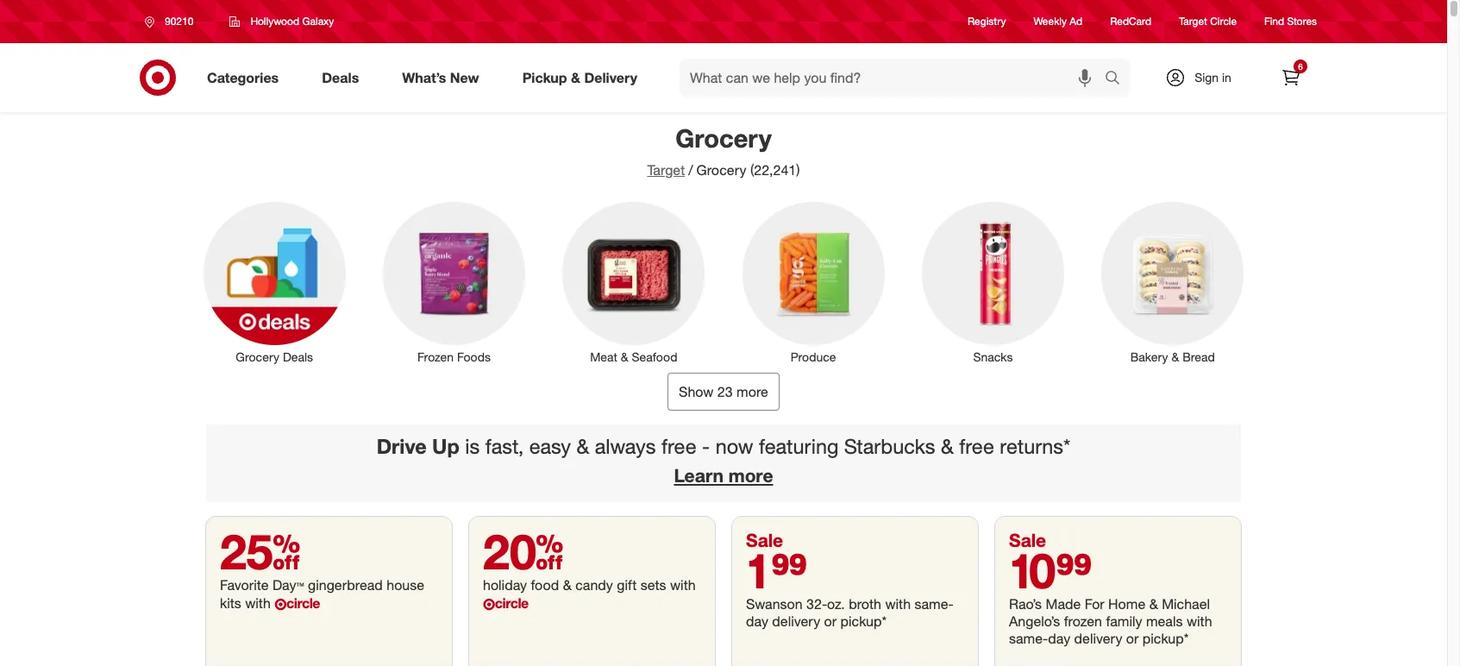 Task type: describe. For each thing, give the bounding box(es) containing it.
more inside the drive up is fast, easy & always free - now featuring starbucks & free returns* learn more
[[729, 464, 774, 486]]

same- inside rao's made for home & michael angelo's frozen family meals with same-day delivery or pickup*
[[1010, 630, 1049, 647]]

redcard
[[1111, 15, 1152, 28]]

target circle link
[[1180, 14, 1237, 29]]

categories
[[207, 69, 279, 86]]

6 link
[[1273, 59, 1311, 97]]

meat
[[590, 349, 618, 364]]

holiday
[[483, 577, 527, 594]]

-
[[702, 434, 710, 459]]

gingerbread
[[308, 577, 383, 594]]

grocery deals link
[[192, 199, 358, 365]]

& right the easy
[[577, 434, 590, 459]]

0 horizontal spatial deals
[[283, 349, 313, 364]]

20
[[483, 522, 564, 581]]

weekly ad
[[1034, 15, 1083, 28]]

weekly ad link
[[1034, 14, 1083, 29]]

or inside swanson 32-oz. broth with same- day delivery or pickup*
[[825, 613, 837, 630]]

sign
[[1195, 70, 1219, 85]]

frozen foods link
[[371, 199, 537, 365]]

grocery for grocery deals
[[236, 349, 280, 364]]

bread
[[1183, 349, 1216, 364]]

10 99
[[1010, 541, 1093, 600]]

snacks link
[[911, 199, 1077, 365]]

1 horizontal spatial deals
[[322, 69, 359, 86]]

hollywood galaxy
[[251, 15, 334, 28]]

& inside "20 holiday food & candy gift sets with circle"
[[563, 577, 572, 594]]

candy
[[576, 577, 613, 594]]

show
[[679, 383, 714, 400]]

fast,
[[486, 434, 524, 459]]

find stores
[[1265, 15, 1318, 28]]

produce
[[791, 349, 837, 364]]

90210
[[165, 15, 194, 28]]

broth
[[849, 596, 882, 613]]

pickup
[[523, 69, 567, 86]]

bakery & bread link
[[1090, 199, 1256, 365]]

produce link
[[731, 199, 897, 365]]

angelo's
[[1010, 613, 1061, 630]]

categories link
[[192, 59, 300, 97]]

(22,241)
[[751, 161, 800, 179]]

99 for 10
[[1056, 541, 1093, 600]]

pickup* inside swanson 32-oz. broth with same- day delivery or pickup*
[[841, 613, 887, 630]]

& inside "link"
[[571, 69, 581, 86]]

rao's made for home & michael angelo's frozen family meals with same-day delivery or pickup*
[[1010, 596, 1213, 647]]

search button
[[1098, 59, 1139, 100]]

& inside rao's made for home & michael angelo's frozen family meals with same-day delivery or pickup*
[[1150, 596, 1159, 613]]

day inside swanson 32-oz. broth with same- day delivery or pickup*
[[746, 613, 769, 630]]

more inside button
[[737, 383, 769, 400]]

swanson 32-oz. broth with same- day delivery or pickup*
[[746, 596, 954, 630]]

frozen
[[418, 349, 454, 364]]

galaxy
[[302, 15, 334, 28]]

easy
[[529, 434, 571, 459]]

stores
[[1288, 15, 1318, 28]]

new
[[450, 69, 479, 86]]

& right starbucks
[[941, 434, 954, 459]]

what's
[[402, 69, 446, 86]]

25
[[220, 522, 301, 581]]

search
[[1098, 70, 1139, 88]]

gingerbread house kits with
[[220, 577, 425, 612]]

sale for 10
[[1010, 529, 1047, 552]]

6
[[1299, 61, 1304, 72]]

food
[[531, 577, 559, 594]]

meat & seafood link
[[551, 199, 717, 365]]

show 23 more
[[679, 383, 769, 400]]

up
[[432, 434, 460, 459]]

delivery inside swanson 32-oz. broth with same- day delivery or pickup*
[[773, 613, 821, 630]]

target link
[[648, 161, 685, 179]]

for
[[1085, 596, 1105, 613]]

sign in
[[1195, 70, 1232, 85]]

™
[[297, 577, 304, 594]]

frozen foods
[[418, 349, 491, 364]]

day inside rao's made for home & michael angelo's frozen family meals with same-day delivery or pickup*
[[1049, 630, 1071, 647]]

weekly
[[1034, 15, 1067, 28]]

snacks
[[974, 349, 1013, 364]]

pickup & delivery link
[[508, 59, 659, 97]]

redcard link
[[1111, 14, 1152, 29]]

target circle
[[1180, 15, 1237, 28]]

circle
[[1211, 15, 1237, 28]]

with inside gingerbread house kits with
[[245, 595, 271, 612]]

23
[[718, 383, 733, 400]]



Task type: locate. For each thing, give the bounding box(es) containing it.
sign in link
[[1151, 59, 1259, 97]]

1 99
[[746, 541, 808, 600]]

pickup* inside rao's made for home & michael angelo's frozen family meals with same-day delivery or pickup*
[[1143, 630, 1189, 647]]

bakery
[[1131, 349, 1169, 364]]

find
[[1265, 15, 1285, 28]]

drive
[[377, 434, 427, 459]]

with right the broth
[[886, 596, 911, 613]]

michael
[[1162, 596, 1211, 613]]

1 horizontal spatial circle
[[495, 595, 529, 612]]

1 horizontal spatial pickup*
[[1143, 630, 1189, 647]]

1
[[746, 541, 772, 600]]

show 23 more button
[[668, 372, 780, 410]]

foods
[[457, 349, 491, 364]]

0 horizontal spatial sale
[[746, 529, 784, 552]]

with inside "20 holiday food & candy gift sets with circle"
[[670, 577, 696, 594]]

more down now
[[729, 464, 774, 486]]

delivery inside rao's made for home & michael angelo's frozen family meals with same-day delivery or pickup*
[[1075, 630, 1123, 647]]

always
[[595, 434, 656, 459]]

1 vertical spatial more
[[729, 464, 774, 486]]

with inside rao's made for home & michael angelo's frozen family meals with same-day delivery or pickup*
[[1187, 613, 1213, 630]]

1 horizontal spatial 99
[[1056, 541, 1093, 600]]

rao's
[[1010, 596, 1042, 613]]

1 vertical spatial target
[[648, 161, 685, 179]]

same- right the broth
[[915, 596, 954, 613]]

& right pickup
[[571, 69, 581, 86]]

sale
[[746, 529, 784, 552], [1010, 529, 1047, 552]]

2 99 from the left
[[1056, 541, 1093, 600]]

1 99 from the left
[[772, 541, 808, 600]]

or down home
[[1127, 630, 1139, 647]]

sale for 1
[[746, 529, 784, 552]]

sale up swanson
[[746, 529, 784, 552]]

& left bread
[[1172, 349, 1180, 364]]

ad
[[1070, 15, 1083, 28]]

1 sale from the left
[[746, 529, 784, 552]]

or inside rao's made for home & michael angelo's frozen family meals with same-day delivery or pickup*
[[1127, 630, 1139, 647]]

0 horizontal spatial or
[[825, 613, 837, 630]]

frozen
[[1065, 613, 1103, 630]]

free left -
[[662, 434, 697, 459]]

learn
[[674, 464, 724, 486]]

returns*
[[1000, 434, 1071, 459]]

or left the broth
[[825, 613, 837, 630]]

1 horizontal spatial free
[[960, 434, 995, 459]]

99 left oz.
[[772, 541, 808, 600]]

bakery & bread
[[1131, 349, 1216, 364]]

10
[[1010, 541, 1056, 600]]

0 horizontal spatial 99
[[772, 541, 808, 600]]

find stores link
[[1265, 14, 1318, 29]]

delivery
[[585, 69, 638, 86]]

swanson
[[746, 596, 803, 613]]

1 horizontal spatial day
[[1049, 630, 1071, 647]]

circle inside "20 holiday food & candy gift sets with circle"
[[495, 595, 529, 612]]

family
[[1107, 613, 1143, 630]]

0 vertical spatial more
[[737, 383, 769, 400]]

target left "/"
[[648, 161, 685, 179]]

pickup & delivery
[[523, 69, 638, 86]]

0 vertical spatial deals
[[322, 69, 359, 86]]

& right home
[[1150, 596, 1159, 613]]

grocery deals
[[236, 349, 313, 364]]

starbucks
[[845, 434, 936, 459]]

home
[[1109, 596, 1146, 613]]

in
[[1223, 70, 1232, 85]]

1 free from the left
[[662, 434, 697, 459]]

circle
[[287, 595, 320, 612], [495, 595, 529, 612]]

90210 button
[[134, 6, 212, 37]]

more
[[737, 383, 769, 400], [729, 464, 774, 486]]

more right 23
[[737, 383, 769, 400]]

delivery
[[773, 613, 821, 630], [1075, 630, 1123, 647]]

99 up frozen
[[1056, 541, 1093, 600]]

with right sets
[[670, 577, 696, 594]]

99
[[772, 541, 808, 600], [1056, 541, 1093, 600]]

99 for 1
[[772, 541, 808, 600]]

meat & seafood
[[590, 349, 678, 364]]

1 circle from the left
[[287, 595, 320, 612]]

target inside grocery target / grocery (22,241)
[[648, 161, 685, 179]]

with right meals
[[1187, 613, 1213, 630]]

seafood
[[632, 349, 678, 364]]

sets
[[641, 577, 667, 594]]

1 horizontal spatial delivery
[[1075, 630, 1123, 647]]

0 vertical spatial target
[[1180, 15, 1208, 28]]

0 horizontal spatial delivery
[[773, 613, 821, 630]]

drive up is fast, easy & always free - now featuring starbucks & free returns* learn more
[[377, 434, 1071, 486]]

1 vertical spatial grocery
[[697, 161, 747, 179]]

& right "food"
[[563, 577, 572, 594]]

0 horizontal spatial free
[[662, 434, 697, 459]]

grocery for grocery target / grocery (22,241)
[[676, 123, 772, 154]]

2 sale from the left
[[1010, 529, 1047, 552]]

circle down 'holiday'
[[495, 595, 529, 612]]

with inside swanson 32-oz. broth with same- day delivery or pickup*
[[886, 596, 911, 613]]

registry
[[968, 15, 1007, 28]]

1 vertical spatial deals
[[283, 349, 313, 364]]

kits
[[220, 595, 241, 612]]

registry link
[[968, 14, 1007, 29]]

0 vertical spatial same-
[[915, 596, 954, 613]]

1 horizontal spatial sale
[[1010, 529, 1047, 552]]

what's new
[[402, 69, 479, 86]]

deals
[[322, 69, 359, 86], [283, 349, 313, 364]]

& right meat
[[621, 349, 629, 364]]

hollywood galaxy button
[[219, 6, 345, 37]]

&
[[571, 69, 581, 86], [621, 349, 629, 364], [1172, 349, 1180, 364], [577, 434, 590, 459], [941, 434, 954, 459], [563, 577, 572, 594], [1150, 596, 1159, 613]]

1 horizontal spatial same-
[[1010, 630, 1049, 647]]

oz.
[[828, 596, 845, 613]]

free left returns*
[[960, 434, 995, 459]]

0 vertical spatial grocery
[[676, 123, 772, 154]]

gift
[[617, 577, 637, 594]]

day down 'made'
[[1049, 630, 1071, 647]]

sale up rao's
[[1010, 529, 1047, 552]]

2 vertical spatial grocery
[[236, 349, 280, 364]]

/
[[689, 161, 693, 179]]

target left "circle"
[[1180, 15, 1208, 28]]

circle down ™
[[287, 595, 320, 612]]

or
[[825, 613, 837, 630], [1127, 630, 1139, 647]]

favorite day ™
[[220, 577, 304, 594]]

0 horizontal spatial target
[[648, 161, 685, 179]]

What can we help you find? suggestions appear below search field
[[680, 59, 1110, 97]]

delivery left oz.
[[773, 613, 821, 630]]

0 horizontal spatial pickup*
[[841, 613, 887, 630]]

favorite
[[220, 577, 269, 594]]

target
[[1180, 15, 1208, 28], [648, 161, 685, 179]]

with down favorite day ™
[[245, 595, 271, 612]]

2 free from the left
[[960, 434, 995, 459]]

1 horizontal spatial target
[[1180, 15, 1208, 28]]

2 circle from the left
[[495, 595, 529, 612]]

grocery target / grocery (22,241)
[[648, 123, 800, 179]]

1 horizontal spatial or
[[1127, 630, 1139, 647]]

20 holiday food & candy gift sets with circle
[[483, 522, 696, 612]]

delivery down the for
[[1075, 630, 1123, 647]]

0 horizontal spatial circle
[[287, 595, 320, 612]]

meals
[[1147, 613, 1183, 630]]

pickup* down michael
[[1143, 630, 1189, 647]]

32-
[[807, 596, 828, 613]]

day down 1
[[746, 613, 769, 630]]

1 vertical spatial same-
[[1010, 630, 1049, 647]]

0 horizontal spatial same-
[[915, 596, 954, 613]]

0 horizontal spatial day
[[746, 613, 769, 630]]

hollywood
[[251, 15, 300, 28]]

house
[[387, 577, 425, 594]]

what's new link
[[388, 59, 501, 97]]

pickup* right 32-
[[841, 613, 887, 630]]

same- inside swanson 32-oz. broth with same- day delivery or pickup*
[[915, 596, 954, 613]]

featuring
[[759, 434, 839, 459]]

same- down rao's
[[1010, 630, 1049, 647]]

now
[[716, 434, 754, 459]]

deals link
[[307, 59, 381, 97]]



Task type: vqa. For each thing, say whether or not it's contained in the screenshot.
2nd 1.7oz/2pc from the right
no



